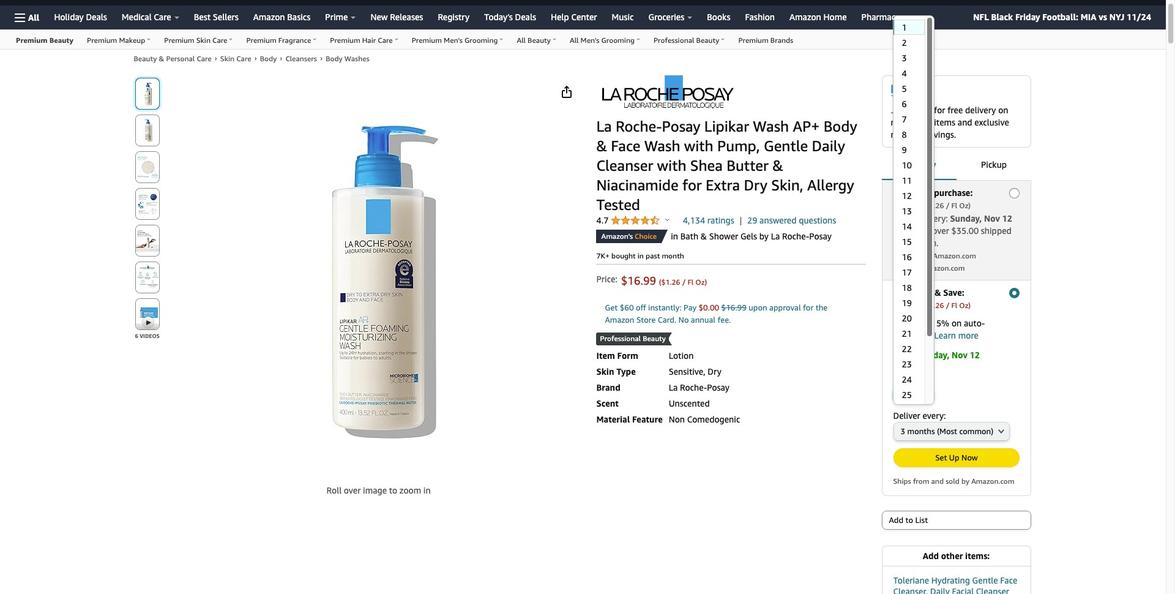 Task type: vqa. For each thing, say whether or not it's contained in the screenshot.
THE FIRST AND LAST NAME text box
no



Task type: describe. For each thing, give the bounding box(es) containing it.
beauty inside beauty & personal care › skin care › body › cleansers › body washes
[[134, 54, 157, 63]]

amazon.
[[905, 238, 939, 248]]

la roche-posay
[[669, 382, 730, 392]]

add for add to list
[[890, 515, 904, 525]]

upon approval for the amazon store card. no annual fee.
[[605, 303, 828, 325]]

$1.26
[[926, 201, 945, 210]]

amazon home
[[790, 12, 847, 22]]

4,134 ratings link
[[683, 215, 735, 225]]

premium men's grooming
[[412, 36, 498, 45]]

20 link
[[894, 310, 925, 326]]

by inside one-time purchase: ( $1.26 / fl oz) free delivery: sunday, nov 12 on orders over $35.00 shipped by amazon. amazon.com amazon.com
[[894, 238, 903, 248]]

premium for premium hair care
[[330, 36, 360, 45]]

0 vertical spatial with
[[685, 137, 714, 154]]

sunday, inside one-time purchase: ( $1.26 / fl oz) free delivery: sunday, nov 12 on orders over $35.00 shipped by amazon. amazon.com amazon.com
[[951, 213, 982, 224]]

lipikar
[[705, 118, 750, 135]]

home
[[824, 12, 847, 22]]

store
[[637, 315, 656, 325]]

17 link
[[894, 265, 925, 280]]

save:
[[944, 287, 965, 298]]

23
[[902, 359, 912, 369]]

& up cleanser
[[597, 137, 608, 154]]

15
[[902, 236, 912, 247]]

14
[[902, 221, 912, 231]]

oz) for (
[[960, 201, 971, 210]]

up
[[914, 318, 924, 328]]

medical care
[[122, 12, 171, 22]]

1 horizontal spatial body
[[326, 54, 343, 63]]

music
[[612, 12, 634, 22]]

1 vertical spatial and
[[932, 476, 944, 485]]

sellers
[[213, 12, 239, 22]]

deals for today's deals
[[515, 12, 536, 22]]

6 inside 1 2 3 4 5 6 7 8 9 10 11 12 13 14 15 16 17 18 19 20 21 22 23 24 25 26
[[902, 99, 907, 109]]

beauty for premium beauty link
[[49, 36, 73, 45]]

1 vertical spatial nov
[[952, 350, 968, 360]]

0 vertical spatial wash
[[753, 118, 790, 135]]

0 horizontal spatial $16.99
[[621, 274, 657, 287]]

0 horizontal spatial body
[[260, 54, 277, 63]]

1 vertical spatial over
[[344, 485, 361, 495]]

6 link
[[894, 96, 925, 111]]

men's for all
[[581, 36, 600, 45]]

mia
[[1081, 12, 1097, 22]]

bought
[[612, 251, 636, 260]]

extra
[[706, 176, 740, 194]]

25 link
[[894, 387, 925, 402]]

prime inside the la roche-posay lipikar wash ap+ body & face wash with pump, gentle daily cleanser with shea butter & niacinamide for extra dry skin, allergy tested main content
[[910, 105, 932, 115]]

add for add other items:
[[923, 550, 940, 561]]

prime inside the 'navigation' navigation
[[325, 12, 348, 22]]

dropdown image
[[999, 429, 1005, 433]]

0 horizontal spatial sunday,
[[918, 350, 950, 360]]

today's deals link
[[477, 9, 544, 26]]

1
[[902, 22, 907, 32]]

get for get $60 off instantly: pay $0.00 $16.99
[[605, 303, 618, 312]]

scent
[[597, 398, 619, 408]]

0 horizontal spatial by
[[760, 231, 769, 241]]

premium hair care link
[[324, 30, 405, 49]]

all men's grooming link
[[563, 30, 647, 49]]

7k+ bought in past month
[[597, 251, 685, 260]]

purchase:
[[935, 188, 973, 198]]

21 link
[[894, 326, 925, 341]]

on inside one-time purchase: ( $1.26 / fl oz) free delivery: sunday, nov 12 on orders over $35.00 shipped by amazon. amazon.com amazon.com
[[894, 226, 904, 236]]

Add to List radio
[[882, 511, 1032, 530]]

tab list inside the la roche-posay lipikar wash ap+ body & face wash with pump, gentle daily cleanser with shea butter & niacinamide for extra dry skin, allergy tested main content
[[882, 150, 1032, 181]]

prime link
[[318, 9, 363, 26]]

millions
[[891, 117, 922, 128]]

4.7
[[597, 215, 611, 225]]

13
[[902, 206, 912, 216]]

amazon prime logo image
[[891, 82, 922, 104]]

time
[[914, 188, 932, 198]]

daily inside la roche-posay lipikar wash ap+ body & face wash with pump, gentle daily cleanser with shea butter & niacinamide for extra dry skin, allergy tested
[[812, 137, 846, 154]]

1 horizontal spatial $16.99
[[722, 303, 747, 312]]

premium makeup link
[[80, 30, 158, 49]]

beauty & personal care › skin care › body › cleansers › body washes
[[134, 53, 370, 63]]

2 vertical spatial amazon.com
[[972, 476, 1015, 485]]

0 vertical spatial amazon.com
[[934, 251, 977, 260]]

medical
[[122, 12, 152, 22]]

/ for (
[[947, 201, 950, 210]]

music link
[[605, 9, 641, 26]]

groceries link
[[641, 9, 700, 26]]

22 link
[[894, 341, 925, 356]]

best sellers
[[194, 12, 239, 22]]

& inside subscribe & save: $16.99 ($1.26 /  fl oz)
[[935, 287, 942, 298]]

on inside save up to 5% on auto- deliveries.
[[952, 318, 962, 328]]

roche- for la roche-posay
[[680, 382, 707, 392]]

posay for la roche-posay
[[707, 382, 730, 392]]

skin care link
[[220, 54, 251, 63]]

20
[[902, 313, 912, 323]]

month
[[662, 251, 685, 260]]

amazon for amazon home
[[790, 12, 822, 22]]

premium for premium skin care
[[164, 36, 194, 45]]

member
[[891, 129, 924, 140]]

amazon basics link
[[246, 9, 318, 26]]

grooming for all men's grooming
[[602, 36, 635, 45]]

care right hair
[[378, 36, 393, 45]]

premium brands
[[739, 36, 794, 45]]

navigation navigation
[[0, 0, 1176, 594]]

1 horizontal spatial in
[[638, 251, 644, 260]]

19
[[902, 298, 912, 308]]

common)
[[960, 426, 994, 436]]

add to list
[[890, 515, 928, 525]]

posay for la roche-posay lipikar wash ap+ body & face wash with pump, gentle daily cleanser with shea butter & niacinamide for extra dry skin, allergy tested
[[662, 118, 701, 135]]

new releases
[[371, 12, 423, 22]]

daily inside toleriane hydrating gentle face cleanser, daily facial cleanse
[[931, 586, 950, 594]]

all for all men's grooming
[[570, 36, 579, 45]]

2 › from the left
[[255, 53, 257, 62]]

zoom
[[400, 485, 421, 495]]

professional beauty for "professional beauty" link
[[654, 36, 720, 45]]

2 vertical spatial 12
[[970, 350, 980, 360]]

list
[[916, 515, 928, 525]]

8 link
[[894, 127, 925, 142]]

popover image
[[666, 218, 670, 221]]

delivery link
[[882, 150, 957, 181]]

dry inside la roche-posay lipikar wash ap+ body & face wash with pump, gentle daily cleanser with shea butter & niacinamide for extra dry skin, allergy tested
[[744, 176, 768, 194]]

all button
[[9, 6, 45, 29]]

radio inactive image
[[1010, 188, 1020, 199]]

for inside upon approval for the amazon store card. no annual fee.
[[803, 303, 814, 312]]

1 vertical spatial amazon.com
[[922, 264, 965, 273]]

4.7 button
[[597, 215, 670, 227]]

price: $16.99 ($1.26 /  fl oz)
[[597, 274, 707, 287]]

4 link
[[894, 66, 925, 81]]

stock
[[906, 367, 934, 380]]

items:
[[966, 550, 990, 561]]

add to list link
[[883, 511, 1031, 529]]

1 › from the left
[[215, 53, 217, 62]]

pay
[[684, 303, 697, 312]]

$16.99 inside subscribe & save: $16.99 ($1.26 /  fl oz)
[[894, 300, 921, 310]]

la roche-posay lipikar wash ap+ body & face wash with pump, gentle daily cleanser with shea butter & niacinamide for extra dry skin, allergy tested main content
[[124, 75, 1043, 594]]

tested
[[597, 196, 641, 213]]

it
[[910, 350, 916, 360]]

football:
[[1043, 12, 1079, 22]]

unscented
[[669, 398, 710, 408]]

premium hair care
[[330, 36, 393, 45]]

beauty for "professional beauty" link
[[697, 36, 720, 45]]

free
[[948, 105, 964, 115]]

21
[[902, 328, 912, 339]]

and inside for free delivery on millions of items and exclusive member savings.
[[958, 117, 973, 128]]

off
[[636, 303, 647, 312]]

& up skin,
[[773, 157, 784, 174]]

1 vertical spatial with
[[657, 157, 687, 174]]

to inside add to list link
[[906, 515, 914, 525]]

la for la roche-posay
[[669, 382, 678, 392]]

2 horizontal spatial by
[[962, 476, 970, 485]]

deals for holiday deals
[[86, 12, 107, 22]]

grooming for premium men's grooming
[[465, 36, 498, 45]]

4,134
[[683, 215, 706, 225]]

price:
[[597, 274, 618, 284]]

washes
[[345, 54, 370, 63]]

roche- for la roche-posay lipikar wash ap+ body & face wash with pump, gentle daily cleanser with shea butter & niacinamide for extra dry skin, allergy tested
[[616, 118, 662, 135]]

10 link
[[894, 157, 925, 173]]

11/24
[[1127, 12, 1152, 22]]

for inside for free delivery on millions of items and exclusive member savings.
[[935, 105, 946, 115]]

roll over image to zoom in
[[327, 485, 431, 495]]

nfl black friday football: mia vs nyj 11/24
[[974, 12, 1152, 22]]

nfl
[[974, 12, 989, 22]]

in
[[894, 367, 903, 380]]



Task type: locate. For each thing, give the bounding box(es) containing it.
premium left makeup
[[87, 36, 117, 45]]

$0.00
[[699, 303, 720, 312]]

0 horizontal spatial prime
[[325, 12, 348, 22]]

& left the save:
[[935, 287, 942, 298]]

beauty down books link
[[697, 36, 720, 45]]

la roche-posay image
[[597, 75, 740, 109]]

gentle inside toleriane hydrating gentle face cleanser, daily facial cleanse
[[973, 575, 999, 585]]

no
[[679, 315, 689, 325]]

1 horizontal spatial face
[[1001, 575, 1018, 585]]

skin inside beauty & personal care › skin care › body › cleansers › body washes
[[220, 54, 235, 63]]

0 horizontal spatial get
[[605, 303, 618, 312]]

12 inside 'list box'
[[902, 190, 912, 201]]

0 vertical spatial roche-
[[616, 118, 662, 135]]

body left washes
[[326, 54, 343, 63]]

1 horizontal spatial amazon
[[605, 315, 635, 325]]

1 option
[[893, 20, 925, 35]]

3 inside the la roche-posay lipikar wash ap+ body & face wash with pump, gentle daily cleanser with shea butter & niacinamide for extra dry skin, allergy tested main content
[[901, 426, 906, 436]]

holiday deals
[[54, 12, 107, 22]]

& inside beauty & personal care › skin care › body › cleansers › body washes
[[159, 54, 164, 63]]

0 vertical spatial ($1.26
[[659, 277, 681, 287]]

0 horizontal spatial amazon
[[253, 12, 285, 22]]

to right up
[[926, 318, 935, 328]]

0 horizontal spatial ($1.26
[[659, 277, 681, 287]]

personal
[[166, 54, 195, 63]]

in left past
[[638, 251, 644, 260]]

1 vertical spatial prime
[[910, 105, 932, 115]]

la down sensitive,
[[669, 382, 678, 392]]

/ inside price: $16.99 ($1.26 /  fl oz)
[[683, 277, 686, 287]]

premium down fashion link
[[739, 36, 769, 45]]

gentle down ap+
[[764, 137, 808, 154]]

1 horizontal spatial for
[[803, 303, 814, 312]]

fl inside price: $16.99 ($1.26 /  fl oz)
[[688, 277, 694, 287]]

12 inside one-time purchase: ( $1.26 / fl oz) free delivery: sunday, nov 12 on orders over $35.00 shipped by amazon. amazon.com amazon.com
[[1003, 213, 1013, 224]]

item
[[597, 350, 615, 360]]

get left $60
[[605, 303, 618, 312]]

amazon down $60
[[605, 315, 635, 325]]

amazon up premium fragrance on the left top of the page
[[253, 12, 285, 22]]

1 horizontal spatial ($1.26
[[923, 301, 945, 310]]

0 vertical spatial sunday,
[[951, 213, 982, 224]]

skin type
[[597, 366, 636, 376]]

0 vertical spatial prime
[[325, 12, 348, 22]]

1 horizontal spatial over
[[933, 226, 950, 236]]

feature
[[633, 414, 663, 424]]

answered
[[760, 215, 797, 225]]

la roche-posay lipikar wash ap+ body &amp; face wash with pump, gentle daily cleanser with shea butter &amp; niacinamide for extra dry skin, allergy tested image
[[219, 120, 539, 440]]

/ inside one-time purchase: ( $1.26 / fl oz) free delivery: sunday, nov 12 on orders over $35.00 shipped by amazon. amazon.com amazon.com
[[947, 201, 950, 210]]

posay down sensitive, dry
[[707, 382, 730, 392]]

on inside for free delivery on millions of items and exclusive member savings.
[[999, 105, 1009, 115]]

all beauty link
[[510, 30, 563, 49]]

skin down "item"
[[597, 366, 615, 376]]

0 vertical spatial professional beauty
[[654, 36, 720, 45]]

skin
[[196, 36, 211, 45], [220, 54, 235, 63], [597, 366, 615, 376]]

0 horizontal spatial deals
[[86, 12, 107, 22]]

$16.99
[[621, 274, 657, 287], [894, 300, 921, 310], [722, 303, 747, 312]]

0 horizontal spatial gentle
[[764, 137, 808, 154]]

oz) down purchase:
[[960, 201, 971, 210]]

wash left ap+
[[753, 118, 790, 135]]

toleriane hydrating gentle face cleanser, daily facial cleanse
[[894, 575, 1018, 594]]

premium for premium brands
[[739, 36, 769, 45]]

care left body link
[[237, 54, 251, 63]]

face right hydrating in the bottom right of the page
[[1001, 575, 1018, 585]]

professional
[[654, 36, 695, 45], [600, 334, 641, 343]]

0 horizontal spatial add
[[890, 515, 904, 525]]

2 horizontal spatial posay
[[810, 231, 832, 241]]

gentle inside la roche-posay lipikar wash ap+ body & face wash with pump, gentle daily cleanser with shea butter & niacinamide for extra dry skin, allergy tested
[[764, 137, 808, 154]]

dropdown image
[[924, 393, 930, 398]]

1 men's from the left
[[444, 36, 463, 45]]

1 vertical spatial oz)
[[696, 277, 707, 287]]

0 horizontal spatial and
[[932, 476, 944, 485]]

2 vertical spatial skin
[[597, 366, 615, 376]]

professional beauty down groceries link
[[654, 36, 720, 45]]

all up premium beauty link
[[28, 12, 39, 22]]

professional beauty inside the 'navigation' navigation
[[654, 36, 720, 45]]

12 up shipped
[[1003, 213, 1013, 224]]

1 2 3 4 5 6 7 8 9 10 11 12 13 14 15 16 17 18 19 20 21 22 23 24 25 26
[[902, 22, 912, 415]]

1 horizontal spatial sunday,
[[951, 213, 982, 224]]

12 down 11
[[902, 190, 912, 201]]

1 vertical spatial add
[[923, 550, 940, 561]]

1 horizontal spatial professional
[[654, 36, 695, 45]]

1 vertical spatial wash
[[645, 137, 681, 154]]

premium for premium makeup
[[87, 36, 117, 45]]

0 horizontal spatial la
[[597, 118, 612, 135]]

join
[[891, 105, 907, 115]]

oz) for $16.99
[[960, 301, 971, 310]]

posay down la roche-posay image
[[662, 118, 701, 135]]

black
[[992, 12, 1014, 22]]

skin down premium skin care "link" on the left top of page
[[220, 54, 235, 63]]

tab list containing delivery
[[882, 150, 1032, 181]]

beauty for 'all beauty' link
[[528, 36, 551, 45]]

all
[[28, 12, 39, 22], [517, 36, 526, 45], [570, 36, 579, 45]]

1 horizontal spatial men's
[[581, 36, 600, 45]]

with up the shea
[[685, 137, 714, 154]]

0 vertical spatial dry
[[744, 176, 768, 194]]

body down premium fragrance on the left top of the page
[[260, 54, 277, 63]]

($1.26 up instantly:
[[659, 277, 681, 287]]

1 horizontal spatial la
[[669, 382, 678, 392]]

$16.99 up 20
[[894, 300, 921, 310]]

gels
[[741, 231, 758, 241]]

by right sold
[[962, 476, 970, 485]]

list box containing 1
[[893, 20, 925, 479]]

from
[[914, 476, 930, 485]]

friday
[[1016, 12, 1041, 22]]

add
[[890, 515, 904, 525], [923, 550, 940, 561]]

beauty & personal care link
[[134, 54, 212, 63]]

care inside "link"
[[213, 36, 227, 45]]

add left list at right
[[890, 515, 904, 525]]

care down premium skin care "link" on the left top of page
[[197, 54, 212, 63]]

professional for professional beauty button
[[600, 334, 641, 343]]

1 premium from the left
[[16, 36, 47, 45]]

0 horizontal spatial dry
[[708, 366, 722, 376]]

amazon basics
[[253, 12, 311, 22]]

1 deals from the left
[[86, 12, 107, 22]]

deals right holiday
[[86, 12, 107, 22]]

2 grooming from the left
[[602, 36, 635, 45]]

nov
[[985, 213, 1001, 224], [952, 350, 968, 360]]

1 horizontal spatial prime
[[910, 105, 932, 115]]

over down delivery:
[[933, 226, 950, 236]]

3 premium from the left
[[164, 36, 194, 45]]

8
[[902, 129, 907, 140]]

nov inside one-time purchase: ( $1.26 / fl oz) free delivery: sunday, nov 12 on orders over $35.00 shipped by amazon. amazon.com amazon.com
[[985, 213, 1001, 224]]

holiday deals link
[[47, 9, 114, 26]]

deals inside "link"
[[515, 12, 536, 22]]

premium for premium men's grooming
[[412, 36, 442, 45]]

get $60 off instantly: pay $0.00 $16.99
[[605, 303, 747, 312]]

with left the shea
[[657, 157, 687, 174]]

beauty inside button
[[643, 334, 666, 343]]

0 horizontal spatial in
[[424, 485, 431, 495]]

dry down the butter
[[744, 176, 768, 194]]

1 horizontal spatial roche-
[[680, 382, 707, 392]]

add left other
[[923, 550, 940, 561]]

2 horizontal spatial roche-
[[783, 231, 810, 241]]

help
[[551, 12, 569, 22]]

1 horizontal spatial add
[[923, 550, 940, 561]]

3 › from the left
[[280, 53, 283, 62]]

0 vertical spatial get
[[605, 303, 618, 312]]

professional inside the 'navigation' navigation
[[654, 36, 695, 45]]

body washes link
[[326, 54, 370, 63]]

get left it
[[894, 350, 908, 360]]

hydrating
[[932, 575, 971, 585]]

in
[[671, 231, 679, 241], [638, 251, 644, 260], [424, 485, 431, 495]]

2 horizontal spatial skin
[[597, 366, 615, 376]]

over right the roll
[[344, 485, 361, 495]]

all inside button
[[28, 12, 39, 22]]

3 inside 1 2 3 4 5 6 7 8 9 10 11 12 13 14 15 16 17 18 19 20 21 22 23 24 25 26
[[902, 53, 907, 63]]

5 premium from the left
[[330, 36, 360, 45]]

3 link
[[894, 50, 925, 66]]

sunday, right it
[[918, 350, 950, 360]]

for
[[935, 105, 946, 115], [683, 176, 702, 194], [803, 303, 814, 312]]

6
[[902, 99, 907, 109], [135, 333, 138, 339]]

1 horizontal spatial and
[[958, 117, 973, 128]]

shipped
[[982, 226, 1012, 236]]

16 link
[[894, 249, 925, 265]]

($1.26 up 5%
[[923, 301, 945, 310]]

premium down releases at the left top of the page
[[412, 36, 442, 45]]

amazon inside upon approval for the amazon store card. no annual fee.
[[605, 315, 635, 325]]

fl up pay
[[688, 277, 694, 287]]

2 horizontal spatial all
[[570, 36, 579, 45]]

learn more
[[935, 330, 979, 341]]

on up the "exclusive"
[[999, 105, 1009, 115]]

wash
[[753, 118, 790, 135], [645, 137, 681, 154]]

and down free
[[958, 117, 973, 128]]

up
[[950, 452, 960, 462]]

0 horizontal spatial men's
[[444, 36, 463, 45]]

in left bath
[[671, 231, 679, 241]]

oz) down the save:
[[960, 301, 971, 310]]

to left zoom
[[389, 485, 398, 495]]

1 vertical spatial skin
[[220, 54, 235, 63]]

$60
[[620, 303, 634, 312]]

amazon.com down $35.00
[[934, 251, 977, 260]]

shower
[[710, 231, 739, 241]]

2 vertical spatial la
[[669, 382, 678, 392]]

on down free
[[894, 226, 904, 236]]

fragrance
[[279, 36, 311, 45]]

radio active image
[[1010, 288, 1020, 298]]

0 horizontal spatial daily
[[812, 137, 846, 154]]

body right ap+
[[824, 118, 858, 135]]

24 link
[[894, 372, 925, 387]]

sold
[[946, 476, 960, 485]]

to inside save up to 5% on auto- deliveries.
[[926, 318, 935, 328]]

list box
[[893, 20, 925, 479]]

pharmacy link
[[855, 9, 908, 26]]

wash up cleanser
[[645, 137, 681, 154]]

care right medical
[[154, 12, 171, 22]]

grooming
[[465, 36, 498, 45], [602, 36, 635, 45]]

› right 'cleansers' link
[[320, 53, 323, 62]]

2 men's from the left
[[581, 36, 600, 45]]

1 horizontal spatial skin
[[220, 54, 235, 63]]

0 vertical spatial 6
[[902, 99, 907, 109]]

men's for premium
[[444, 36, 463, 45]]

pickup link
[[957, 150, 1032, 181]]

2 deals from the left
[[515, 12, 536, 22]]

roche- up cleanser
[[616, 118, 662, 135]]

0 horizontal spatial posay
[[662, 118, 701, 135]]

cleanser,
[[894, 586, 929, 594]]

fl for (
[[952, 201, 958, 210]]

0 horizontal spatial on
[[894, 226, 904, 236]]

0 horizontal spatial roche-
[[616, 118, 662, 135]]

0 horizontal spatial grooming
[[465, 36, 498, 45]]

& left the personal
[[159, 54, 164, 63]]

0 vertical spatial fl
[[952, 201, 958, 210]]

fl inside one-time purchase: ( $1.26 / fl oz) free delivery: sunday, nov 12 on orders over $35.00 shipped by amazon. amazon.com amazon.com
[[952, 201, 958, 210]]

fl inside subscribe & save: $16.99 ($1.26 /  fl oz)
[[952, 301, 958, 310]]

0 horizontal spatial 6
[[135, 333, 138, 339]]

0 vertical spatial professional
[[654, 36, 695, 45]]

roche- inside la roche-posay lipikar wash ap+ body & face wash with pump, gentle daily cleanser with shea butter & niacinamide for extra dry skin, allergy tested
[[616, 118, 662, 135]]

($1.26 inside subscribe & save: $16.99 ($1.26 /  fl oz)
[[923, 301, 945, 310]]

22
[[902, 344, 912, 354]]

fashion link
[[738, 9, 783, 26]]

nov down learn more link
[[952, 350, 968, 360]]

posay inside la roche-posay lipikar wash ap+ body & face wash with pump, gentle daily cleanser with shea butter & niacinamide for extra dry skin, allergy tested
[[662, 118, 701, 135]]

beauty down store
[[643, 334, 666, 343]]

1 horizontal spatial dry
[[744, 176, 768, 194]]

add inside radio
[[890, 515, 904, 525]]

over inside one-time purchase: ( $1.26 / fl oz) free delivery: sunday, nov 12 on orders over $35.00 shipped by amazon. amazon.com amazon.com
[[933, 226, 950, 236]]

7 link
[[894, 111, 925, 127]]

2 vertical spatial /
[[947, 301, 950, 310]]

grooming down today's
[[465, 36, 498, 45]]

premium down all button
[[16, 36, 47, 45]]

0 vertical spatial nov
[[985, 213, 1001, 224]]

6 inside the la roche-posay lipikar wash ap+ body & face wash with pump, gentle daily cleanser with shea butter & niacinamide for extra dry skin, allergy tested main content
[[135, 333, 138, 339]]

$16.99 down the 7k+ bought in past month
[[621, 274, 657, 287]]

medical care link
[[114, 9, 187, 26]]

la inside la roche-posay lipikar wash ap+ body & face wash with pump, gentle daily cleanser with shea butter & niacinamide for extra dry skin, allergy tested
[[597, 118, 612, 135]]

skin down best
[[196, 36, 211, 45]]

tab list
[[882, 150, 1032, 181]]

2 horizontal spatial for
[[935, 105, 946, 115]]

6 premium from the left
[[412, 36, 442, 45]]

roche- down sensitive, dry
[[680, 382, 707, 392]]

1 vertical spatial roche-
[[783, 231, 810, 241]]

1 horizontal spatial wash
[[753, 118, 790, 135]]

pharmacy
[[862, 12, 900, 22]]

26
[[902, 405, 912, 415]]

face inside toleriane hydrating gentle face cleanser, daily facial cleanse
[[1001, 575, 1018, 585]]

on
[[999, 105, 1009, 115], [894, 226, 904, 236], [952, 318, 962, 328]]

1 horizontal spatial 12
[[970, 350, 980, 360]]

la up cleanser
[[597, 118, 612, 135]]

grooming down music link
[[602, 36, 635, 45]]

new
[[371, 12, 388, 22]]

prime up the of
[[910, 105, 932, 115]]

2 horizontal spatial on
[[999, 105, 1009, 115]]

premium
[[16, 36, 47, 45], [87, 36, 117, 45], [164, 36, 194, 45], [246, 36, 277, 45], [330, 36, 360, 45], [412, 36, 442, 45], [739, 36, 769, 45]]

professional for "professional beauty" link
[[654, 36, 695, 45]]

(most
[[938, 426, 958, 436]]

get for get it sunday, nov 12
[[894, 350, 908, 360]]

sunday,
[[951, 213, 982, 224], [918, 350, 950, 360]]

beauty down today's deals "link"
[[528, 36, 551, 45]]

savings.
[[926, 129, 957, 140]]

2 vertical spatial in
[[424, 485, 431, 495]]

4 premium from the left
[[246, 36, 277, 45]]

($1.26 inside price: $16.99 ($1.26 /  fl oz)
[[659, 277, 681, 287]]

5
[[902, 83, 907, 94]]

lotion
[[669, 350, 694, 360]]

0 vertical spatial and
[[958, 117, 973, 128]]

skin inside main content
[[597, 366, 615, 376]]

0 vertical spatial in
[[671, 231, 679, 241]]

men's down center
[[581, 36, 600, 45]]

pump,
[[718, 137, 760, 154]]

premium skin care
[[164, 36, 227, 45]]

deals up the all beauty
[[515, 12, 536, 22]]

all for all
[[28, 12, 39, 22]]

1 horizontal spatial gentle
[[973, 575, 999, 585]]

0 horizontal spatial to
[[389, 485, 398, 495]]

months
[[908, 426, 935, 436]]

skin inside "link"
[[196, 36, 211, 45]]

2 premium from the left
[[87, 36, 117, 45]]

premium for premium fragrance
[[246, 36, 277, 45]]

10
[[902, 160, 912, 170]]

1 horizontal spatial on
[[952, 318, 962, 328]]

ships from and sold by amazon.com
[[894, 476, 1015, 485]]

1 horizontal spatial 6
[[902, 99, 907, 109]]

1 horizontal spatial get
[[894, 350, 908, 360]]

2 horizontal spatial amazon
[[790, 12, 822, 22]]

for inside la roche-posay lipikar wash ap+ body & face wash with pump, gentle daily cleanser with shea butter & niacinamide for extra dry skin, allergy tested
[[683, 176, 702, 194]]

1 horizontal spatial to
[[906, 515, 914, 525]]

7 premium from the left
[[739, 36, 769, 45]]

/ inside subscribe & save: $16.99 ($1.26 /  fl oz)
[[947, 301, 950, 310]]

delivery
[[903, 159, 937, 170]]

0 vertical spatial 3
[[902, 53, 907, 63]]

premium up body washes link
[[330, 36, 360, 45]]

premium inside "link"
[[164, 36, 194, 45]]

brands
[[771, 36, 794, 45]]

/ up pay
[[683, 277, 686, 287]]

9
[[902, 145, 907, 155]]

for left the
[[803, 303, 814, 312]]

professional up item form
[[600, 334, 641, 343]]

prime up premium hair care
[[325, 12, 348, 22]]

0 horizontal spatial all
[[28, 12, 39, 22]]

3 up the 4
[[902, 53, 907, 63]]

12 link
[[894, 188, 925, 203]]

premium beauty link
[[9, 30, 80, 49]]

daily down ap+
[[812, 137, 846, 154]]

ap+
[[793, 118, 820, 135]]

0 horizontal spatial professional
[[600, 334, 641, 343]]

1 horizontal spatial posay
[[707, 382, 730, 392]]

None submit
[[136, 78, 159, 109], [136, 115, 159, 146], [136, 152, 159, 182], [136, 189, 159, 219], [136, 225, 159, 256], [136, 262, 159, 293], [136, 299, 159, 329], [136, 78, 159, 109], [136, 115, 159, 146], [136, 152, 159, 182], [136, 189, 159, 219], [136, 225, 159, 256], [136, 262, 159, 293], [136, 299, 159, 329]]

face inside la roche-posay lipikar wash ap+ body & face wash with pump, gentle daily cleanser with shea butter & niacinamide for extra dry skin, allergy tested
[[611, 137, 641, 154]]

care down best sellers link
[[213, 36, 227, 45]]

3 down deliver
[[901, 426, 906, 436]]

1 vertical spatial professional
[[600, 334, 641, 343]]

beauty down holiday
[[49, 36, 73, 45]]

0 vertical spatial /
[[947, 201, 950, 210]]

for down the shea
[[683, 176, 702, 194]]

1 vertical spatial to
[[389, 485, 398, 495]]

auto-
[[964, 318, 986, 328]]

› left body link
[[255, 53, 257, 62]]

premium for premium beauty
[[16, 36, 47, 45]]

2 vertical spatial on
[[952, 318, 962, 328]]

professional inside button
[[600, 334, 641, 343]]

oz) inside one-time purchase: ( $1.26 / fl oz) free delivery: sunday, nov 12 on orders over $35.00 shipped by amazon. amazon.com amazon.com
[[960, 201, 971, 210]]

$16.99 up the fee.
[[722, 303, 747, 312]]

0 horizontal spatial wash
[[645, 137, 681, 154]]

roll
[[327, 485, 342, 495]]

la for la roche-posay lipikar wash ap+ body & face wash with pump, gentle daily cleanser with shea butter & niacinamide for extra dry skin, allergy tested
[[597, 118, 612, 135]]

0 horizontal spatial over
[[344, 485, 361, 495]]

by right gels
[[760, 231, 769, 241]]

gentle up the facial
[[973, 575, 999, 585]]

oz) inside price: $16.99 ($1.26 /  fl oz)
[[696, 277, 707, 287]]

today's deals
[[485, 12, 536, 22]]

11
[[902, 175, 912, 186]]

dry
[[744, 176, 768, 194], [708, 366, 722, 376]]

/ for $16.99
[[947, 301, 950, 310]]

/ down the save:
[[947, 301, 950, 310]]

1 grooming from the left
[[465, 36, 498, 45]]

pickup
[[982, 159, 1007, 170]]

beauty
[[49, 36, 73, 45], [528, 36, 551, 45], [697, 36, 720, 45], [134, 54, 157, 63], [643, 334, 666, 343]]

& right bath
[[701, 231, 707, 241]]

and left sold
[[932, 476, 944, 485]]

1 vertical spatial dry
[[708, 366, 722, 376]]

all for all beauty
[[517, 36, 526, 45]]

sunday, up $35.00
[[951, 213, 982, 224]]

professional down groceries link
[[654, 36, 695, 45]]

1 vertical spatial la
[[771, 231, 780, 241]]

0 vertical spatial la
[[597, 118, 612, 135]]

of
[[924, 117, 932, 128]]

amazon for amazon basics
[[253, 12, 285, 22]]

1 vertical spatial get
[[894, 350, 908, 360]]

material
[[597, 414, 630, 424]]

body inside la roche-posay lipikar wash ap+ body & face wash with pump, gentle daily cleanser with shea butter & niacinamide for extra dry skin, allergy tested
[[824, 118, 858, 135]]

fl down purchase:
[[952, 201, 958, 210]]

help center link
[[544, 9, 605, 26]]

professional beauty inside button
[[600, 334, 666, 343]]

beauty for professional beauty button
[[643, 334, 666, 343]]

fl for $16.99
[[952, 301, 958, 310]]

4 › from the left
[[320, 53, 323, 62]]

professional beauty for professional beauty button
[[600, 334, 666, 343]]

› left skin care link
[[215, 53, 217, 62]]

roche- down 29 answered questions link
[[783, 231, 810, 241]]

/ right $1.26
[[947, 201, 950, 210]]

la down 'answered'
[[771, 231, 780, 241]]

1 horizontal spatial nov
[[985, 213, 1001, 224]]

to left list at right
[[906, 515, 914, 525]]

1 vertical spatial posay
[[810, 231, 832, 241]]

nov up shipped
[[985, 213, 1001, 224]]

professional beauty up form
[[600, 334, 666, 343]]

5%
[[937, 318, 950, 328]]

1 vertical spatial fl
[[688, 277, 694, 287]]

oz) inside subscribe & save: $16.99 ($1.26 /  fl oz)
[[960, 301, 971, 310]]

best sellers link
[[187, 9, 246, 26]]

by up 16
[[894, 238, 903, 248]]

0 horizontal spatial for
[[683, 176, 702, 194]]



